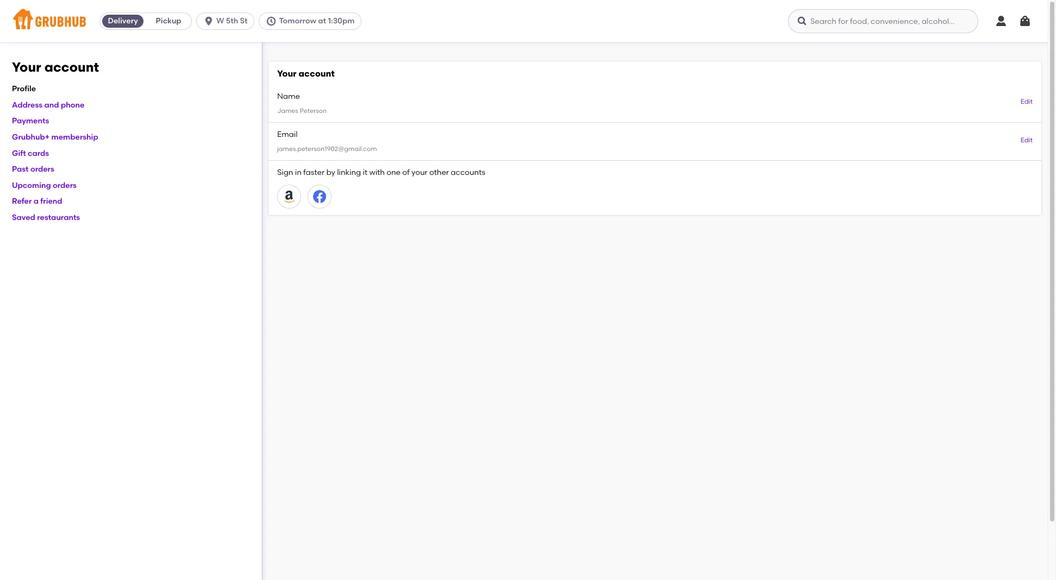 Task type: describe. For each thing, give the bounding box(es) containing it.
svg image inside tomorrow at 1:30pm button
[[266, 16, 277, 27]]

1 horizontal spatial svg image
[[797, 16, 808, 27]]

edit button for name
[[1021, 98, 1033, 107]]

svg image inside w 5th st "button"
[[203, 16, 214, 27]]

and
[[44, 100, 59, 110]]

at
[[318, 16, 326, 26]]

james peterson
[[277, 107, 327, 115]]

peterson
[[300, 107, 327, 115]]

your account form
[[269, 61, 1042, 215]]

upcoming orders
[[12, 181, 77, 190]]

2 horizontal spatial svg image
[[995, 15, 1008, 28]]

past orders link
[[12, 165, 54, 174]]

name
[[277, 92, 300, 101]]

edit button for email
[[1021, 136, 1033, 145]]

delivery
[[108, 16, 138, 26]]

tomorrow at 1:30pm button
[[259, 13, 366, 30]]

0 horizontal spatial your account
[[12, 59, 99, 75]]

past
[[12, 165, 29, 174]]

payments link
[[12, 117, 49, 126]]

email
[[277, 130, 298, 139]]

w 5th st
[[216, 16, 248, 26]]

in
[[295, 168, 302, 177]]

payments
[[12, 117, 49, 126]]

phone
[[61, 100, 84, 110]]

login with facebook image
[[313, 190, 326, 203]]

w
[[216, 16, 224, 26]]

by
[[326, 168, 335, 177]]

other
[[429, 168, 449, 177]]

login with amazon image
[[283, 190, 296, 203]]

delivery button
[[100, 13, 146, 30]]

upcoming orders link
[[12, 181, 77, 190]]

grubhub+
[[12, 133, 50, 142]]

profile
[[12, 84, 36, 94]]

w 5th st button
[[196, 13, 259, 30]]

pickup
[[156, 16, 181, 26]]

refer
[[12, 197, 32, 206]]

tomorrow at 1:30pm
[[279, 16, 355, 26]]

gift cards link
[[12, 149, 49, 158]]

sign
[[277, 168, 293, 177]]

profile link
[[12, 84, 36, 94]]

address and phone
[[12, 100, 84, 110]]



Task type: locate. For each thing, give the bounding box(es) containing it.
one
[[387, 168, 401, 177]]

faster
[[303, 168, 325, 177]]

1 vertical spatial edit
[[1021, 136, 1033, 144]]

refer a friend
[[12, 197, 62, 206]]

accounts
[[451, 168, 485, 177]]

james.peterson1902@gmail.com
[[277, 145, 377, 153]]

1 vertical spatial orders
[[53, 181, 77, 190]]

account up phone
[[44, 59, 99, 75]]

1 vertical spatial edit button
[[1021, 136, 1033, 145]]

2 edit button from the top
[[1021, 136, 1033, 145]]

restaurants
[[37, 213, 80, 222]]

gift
[[12, 149, 26, 158]]

account
[[44, 59, 99, 75], [299, 68, 335, 79]]

1 edit button from the top
[[1021, 98, 1033, 107]]

1:30pm
[[328, 16, 355, 26]]

1 horizontal spatial svg image
[[1019, 15, 1032, 28]]

tomorrow
[[279, 16, 316, 26]]

orders
[[30, 165, 54, 174], [53, 181, 77, 190]]

your account up and
[[12, 59, 99, 75]]

your account up name
[[277, 68, 335, 79]]

your up profile
[[12, 59, 41, 75]]

Search for food, convenience, alcohol... search field
[[788, 9, 979, 33]]

sign in faster by linking it with one of your other accounts
[[277, 168, 485, 177]]

0 horizontal spatial your
[[12, 59, 41, 75]]

edit for name
[[1021, 98, 1033, 106]]

0 vertical spatial edit
[[1021, 98, 1033, 106]]

0 horizontal spatial svg image
[[203, 16, 214, 27]]

james
[[277, 107, 298, 115]]

friend
[[40, 197, 62, 206]]

a
[[34, 197, 39, 206]]

0 horizontal spatial account
[[44, 59, 99, 75]]

address and phone link
[[12, 100, 84, 110]]

grubhub+ membership
[[12, 133, 98, 142]]

your
[[412, 168, 428, 177]]

orders up friend
[[53, 181, 77, 190]]

saved restaurants
[[12, 213, 80, 222]]

it
[[363, 168, 368, 177]]

0 horizontal spatial svg image
[[266, 16, 277, 27]]

svg image
[[1019, 15, 1032, 28], [266, 16, 277, 27]]

0 vertical spatial edit button
[[1021, 98, 1033, 107]]

orders for past orders
[[30, 165, 54, 174]]

your up name
[[277, 68, 297, 79]]

saved
[[12, 213, 35, 222]]

address
[[12, 100, 42, 110]]

0 vertical spatial orders
[[30, 165, 54, 174]]

with
[[369, 168, 385, 177]]

1 horizontal spatial your
[[277, 68, 297, 79]]

orders up upcoming orders link
[[30, 165, 54, 174]]

your
[[12, 59, 41, 75], [277, 68, 297, 79]]

your account inside form
[[277, 68, 335, 79]]

your inside form
[[277, 68, 297, 79]]

refer a friend link
[[12, 197, 62, 206]]

1 edit from the top
[[1021, 98, 1033, 106]]

5th
[[226, 16, 238, 26]]

2 edit from the top
[[1021, 136, 1033, 144]]

orders for upcoming orders
[[53, 181, 77, 190]]

cards
[[28, 149, 49, 158]]

linking
[[337, 168, 361, 177]]

your account
[[12, 59, 99, 75], [277, 68, 335, 79]]

past orders
[[12, 165, 54, 174]]

membership
[[51, 133, 98, 142]]

grubhub+ membership link
[[12, 133, 98, 142]]

svg image
[[995, 15, 1008, 28], [203, 16, 214, 27], [797, 16, 808, 27]]

edit button
[[1021, 98, 1033, 107], [1021, 136, 1033, 145]]

pickup button
[[146, 13, 191, 30]]

saved restaurants link
[[12, 213, 80, 222]]

st
[[240, 16, 248, 26]]

1 horizontal spatial your account
[[277, 68, 335, 79]]

upcoming
[[12, 181, 51, 190]]

edit for email
[[1021, 136, 1033, 144]]

of
[[402, 168, 410, 177]]

edit
[[1021, 98, 1033, 106], [1021, 136, 1033, 144]]

1 horizontal spatial account
[[299, 68, 335, 79]]

account inside form
[[299, 68, 335, 79]]

gift cards
[[12, 149, 49, 158]]

main navigation navigation
[[0, 0, 1048, 42]]

account up name
[[299, 68, 335, 79]]



Task type: vqa. For each thing, say whether or not it's contained in the screenshot.
Reviews
no



